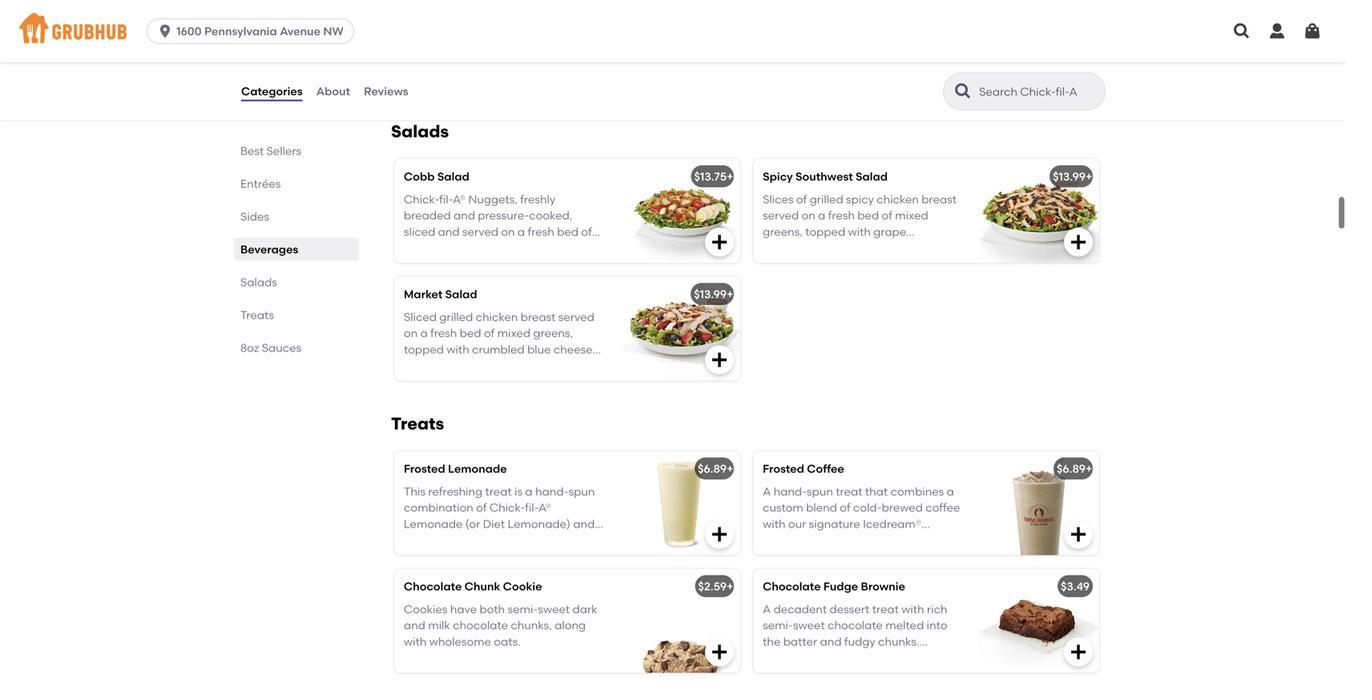 Task type: vqa. For each thing, say whether or not it's contained in the screenshot.
Spicy Southwest Salad $13.99
yes



Task type: locate. For each thing, give the bounding box(es) containing it.
main navigation navigation
[[0, 0, 1346, 63]]

1 horizontal spatial hand-
[[774, 485, 807, 499]]

treat for $2.59 +
[[872, 603, 899, 616]]

0 vertical spatial sweet
[[538, 603, 570, 616]]

a inside a decadent dessert treat with rich semi-sweet chocolate melted into the batter and fudgy chunks. available individually or in a tray.
[[763, 603, 771, 616]]

hand- up a®
[[535, 485, 569, 499]]

0 horizontal spatial hand-
[[535, 485, 569, 499]]

0 horizontal spatial a
[[525, 485, 533, 499]]

1 horizontal spatial semi-
[[763, 619, 793, 633]]

0 horizontal spatial and
[[404, 619, 425, 633]]

1 vertical spatial and
[[404, 619, 425, 633]]

semi- up chunks,
[[508, 603, 538, 616]]

1 spun from the left
[[569, 485, 595, 499]]

chocolate fudge brownie
[[763, 580, 905, 594]]

1 vertical spatial sweet
[[793, 619, 825, 633]]

with down cookies
[[404, 635, 427, 649]]

1 horizontal spatial and
[[573, 518, 595, 531]]

2 horizontal spatial with
[[902, 603, 924, 616]]

sweet up batter
[[793, 619, 825, 633]]

combination
[[404, 501, 473, 515]]

into
[[927, 619, 948, 633]]

signature down blend
[[809, 518, 860, 531]]

1 vertical spatial $13.99
[[694, 288, 727, 301]]

lemonade up refreshing
[[448, 462, 507, 476]]

our down custom
[[788, 518, 806, 531]]

treats
[[240, 309, 274, 322], [391, 414, 444, 434]]

icedream®
[[863, 518, 922, 531], [479, 534, 537, 547]]

0 vertical spatial a
[[763, 485, 771, 499]]

a
[[525, 485, 533, 499], [947, 485, 954, 499], [906, 652, 913, 665]]

0 horizontal spatial spun
[[569, 485, 595, 499]]

treat up cold- on the right bottom
[[836, 485, 863, 499]]

about button
[[315, 63, 351, 120]]

fudge
[[824, 580, 858, 594]]

1 horizontal spatial frosted
[[763, 462, 804, 476]]

or
[[880, 652, 891, 665]]

lemonade inside this refreshing treat is a hand-spun combination of chick-fil-a® lemonade (or diet lemonade) and our signature icedream® dessert.
[[404, 518, 463, 531]]

salad right "market"
[[445, 288, 477, 301]]

frosted coffee image
[[979, 452, 1099, 556]]

1 horizontal spatial dessert.
[[763, 534, 805, 547]]

spun
[[569, 485, 595, 499], [807, 485, 833, 499]]

with
[[763, 518, 786, 531], [902, 603, 924, 616], [404, 635, 427, 649]]

1 vertical spatial svg image
[[710, 233, 729, 252]]

our down combination
[[404, 534, 422, 547]]

1600 pennsylvania avenue nw
[[176, 24, 344, 38]]

1 vertical spatial lemonade
[[404, 518, 463, 531]]

categories
[[241, 84, 303, 98]]

sweet
[[538, 603, 570, 616], [793, 619, 825, 633]]

2 a from the top
[[763, 603, 771, 616]]

2 vertical spatial svg image
[[710, 351, 729, 370]]

dessert.
[[540, 534, 583, 547], [763, 534, 805, 547]]

spicy southwest salad image
[[979, 159, 1099, 263]]

dessert. down custom
[[763, 534, 805, 547]]

0 horizontal spatial of
[[476, 501, 487, 515]]

1 horizontal spatial of
[[840, 501, 851, 515]]

0 horizontal spatial treats
[[240, 309, 274, 322]]

a inside "a hand-spun treat that combines a custom blend of cold-brewed coffee with our signature icedream® dessert."
[[947, 485, 954, 499]]

dessert. inside this refreshing treat is a hand-spun combination of chick-fil-a® lemonade (or diet lemonade) and our signature icedream® dessert.
[[540, 534, 583, 547]]

svg image inside main navigation navigation
[[1303, 22, 1322, 41]]

$13.99 for market salad
[[694, 288, 727, 301]]

1 vertical spatial a
[[763, 603, 771, 616]]

with inside a decadent dessert treat with rich semi-sweet chocolate melted into the batter and fudgy chunks. available individually or in a tray.
[[902, 603, 924, 616]]

chocolate inside a decadent dessert treat with rich semi-sweet chocolate melted into the batter and fudgy chunks. available individually or in a tray.
[[828, 619, 883, 633]]

1 horizontal spatial treat
[[836, 485, 863, 499]]

2 horizontal spatial and
[[820, 635, 842, 649]]

semi- inside a decadent dessert treat with rich semi-sweet chocolate melted into the batter and fudgy chunks. available individually or in a tray.
[[763, 619, 793, 633]]

$2.59 +
[[698, 580, 734, 594]]

0 horizontal spatial $13.99 +
[[694, 288, 734, 301]]

chocolate up cookies
[[404, 580, 462, 594]]

semi- inside cookies have both semi-sweet dark and milk chocolate chunks, along with wholesome oats.
[[508, 603, 538, 616]]

2 horizontal spatial a
[[947, 485, 954, 499]]

0 vertical spatial icedream®
[[863, 518, 922, 531]]

sides
[[240, 210, 269, 224]]

0 horizontal spatial frosted
[[404, 462, 445, 476]]

2 frosted from the left
[[763, 462, 804, 476]]

about
[[316, 84, 350, 98]]

lemonade down combination
[[404, 518, 463, 531]]

of
[[476, 501, 487, 515], [840, 501, 851, 515]]

0 horizontal spatial with
[[404, 635, 427, 649]]

1 horizontal spatial our
[[788, 518, 806, 531]]

1 $6.89 from the left
[[698, 462, 727, 476]]

0 horizontal spatial $13.99
[[694, 288, 727, 301]]

1 $6.89 + from the left
[[698, 462, 734, 476]]

0 horizontal spatial treat
[[485, 485, 512, 499]]

hand-
[[535, 485, 569, 499], [774, 485, 807, 499]]

chick-
[[490, 501, 525, 515]]

1 of from the left
[[476, 501, 487, 515]]

1 horizontal spatial a
[[906, 652, 913, 665]]

2 of from the left
[[840, 501, 851, 515]]

0 vertical spatial salads
[[391, 121, 449, 142]]

$3.49
[[1061, 580, 1090, 594]]

$6.89 for this refreshing treat is a hand-spun combination of chick-fil-a® lemonade (or diet lemonade) and our signature icedream® dessert.
[[698, 462, 727, 476]]

frosted up this
[[404, 462, 445, 476]]

and inside this refreshing treat is a hand-spun combination of chick-fil-a® lemonade (or diet lemonade) and our signature icedream® dessert.
[[573, 518, 595, 531]]

of left cold- on the right bottom
[[840, 501, 851, 515]]

+ for frosted lemonade
[[727, 462, 734, 476]]

svg image for gallon beverages "image"
[[710, 58, 729, 77]]

+ for chocolate chunk cookie
[[727, 580, 734, 594]]

chocolate up decadent
[[763, 580, 821, 594]]

2 chocolate from the left
[[828, 619, 883, 633]]

frosted up custom
[[763, 462, 804, 476]]

treats up 8oz
[[240, 309, 274, 322]]

a right is
[[525, 485, 533, 499]]

lemonade)
[[508, 518, 571, 531]]

0 horizontal spatial our
[[404, 534, 422, 547]]

1 chocolate from the left
[[453, 619, 508, 633]]

svg image inside 1600 pennsylvania avenue nw button
[[157, 23, 173, 39]]

0 vertical spatial $13.99 +
[[1053, 170, 1093, 184]]

1 horizontal spatial with
[[763, 518, 786, 531]]

cookies have both semi-sweet dark and milk chocolate chunks, along with wholesome oats.
[[404, 603, 597, 649]]

1 vertical spatial treats
[[391, 414, 444, 434]]

$6.89 +
[[698, 462, 734, 476], [1057, 462, 1093, 476]]

1 hand- from the left
[[535, 485, 569, 499]]

treat up 'chick-'
[[485, 485, 512, 499]]

1 horizontal spatial $13.99
[[1053, 170, 1086, 184]]

sweet inside a decadent dessert treat with rich semi-sweet chocolate melted into the batter and fudgy chunks. available individually or in a tray.
[[793, 619, 825, 633]]

semi-
[[508, 603, 538, 616], [763, 619, 793, 633]]

2 vertical spatial with
[[404, 635, 427, 649]]

with down custom
[[763, 518, 786, 531]]

0 vertical spatial svg image
[[1303, 22, 1322, 41]]

1 chocolate from the left
[[404, 580, 462, 594]]

1 vertical spatial salads
[[240, 276, 277, 289]]

a up the
[[763, 603, 771, 616]]

refreshing
[[428, 485, 483, 499]]

2 horizontal spatial treat
[[872, 603, 899, 616]]

a
[[763, 485, 771, 499], [763, 603, 771, 616]]

categories button
[[240, 63, 303, 120]]

1 vertical spatial $13.99 +
[[694, 288, 734, 301]]

$13.99 for spicy southwest salad
[[1053, 170, 1086, 184]]

and down cookies
[[404, 619, 425, 633]]

treat for $6.89 +
[[836, 485, 863, 499]]

pennsylvania
[[204, 24, 277, 38]]

1 vertical spatial signature
[[424, 534, 476, 547]]

2 chocolate from the left
[[763, 580, 821, 594]]

chocolate fudge brownie image
[[979, 569, 1099, 674]]

treat inside a decadent dessert treat with rich semi-sweet chocolate melted into the batter and fudgy chunks. available individually or in a tray.
[[872, 603, 899, 616]]

1 vertical spatial semi-
[[763, 619, 793, 633]]

svg image
[[1232, 22, 1252, 41], [1268, 22, 1287, 41], [157, 23, 173, 39], [710, 58, 729, 77], [1069, 233, 1088, 252], [710, 525, 729, 545], [1069, 525, 1088, 545], [710, 643, 729, 662], [1069, 643, 1088, 662]]

0 vertical spatial signature
[[809, 518, 860, 531]]

signature inside this refreshing treat is a hand-spun combination of chick-fil-a® lemonade (or diet lemonade) and our signature icedream® dessert.
[[424, 534, 476, 547]]

our
[[788, 518, 806, 531], [404, 534, 422, 547]]

treat down brownie
[[872, 603, 899, 616]]

8oz sauces
[[240, 341, 301, 355]]

sauces
[[262, 341, 301, 355]]

signature
[[809, 518, 860, 531], [424, 534, 476, 547]]

0 horizontal spatial salads
[[240, 276, 277, 289]]

search icon image
[[954, 82, 973, 101]]

signature down (or
[[424, 534, 476, 547]]

1600
[[176, 24, 202, 38]]

0 horizontal spatial icedream®
[[479, 534, 537, 547]]

frosted coffee
[[763, 462, 844, 476]]

1 horizontal spatial chocolate
[[828, 619, 883, 633]]

2 hand- from the left
[[774, 485, 807, 499]]

1 vertical spatial with
[[902, 603, 924, 616]]

$6.89
[[698, 462, 727, 476], [1057, 462, 1086, 476]]

treat
[[485, 485, 512, 499], [836, 485, 863, 499], [872, 603, 899, 616]]

a inside this refreshing treat is a hand-spun combination of chick-fil-a® lemonade (or diet lemonade) and our signature icedream® dessert.
[[525, 485, 533, 499]]

milk
[[428, 619, 450, 633]]

0 horizontal spatial $6.89
[[698, 462, 727, 476]]

0 horizontal spatial semi-
[[508, 603, 538, 616]]

frosted lemonade image
[[620, 452, 740, 556]]

chocolate down both
[[453, 619, 508, 633]]

chocolate for dessert
[[828, 619, 883, 633]]

$2.59
[[698, 580, 727, 594]]

1 horizontal spatial $13.99 +
[[1053, 170, 1093, 184]]

chocolate up fudgy at bottom
[[828, 619, 883, 633]]

market
[[404, 288, 443, 301]]

1 horizontal spatial icedream®
[[863, 518, 922, 531]]

svg image
[[1303, 22, 1322, 41], [710, 233, 729, 252], [710, 351, 729, 370]]

of up (or
[[476, 501, 487, 515]]

chocolate inside cookies have both semi-sweet dark and milk chocolate chunks, along with wholesome oats.
[[453, 619, 508, 633]]

$13.99 +
[[1053, 170, 1093, 184], [694, 288, 734, 301]]

market salad image
[[620, 277, 740, 381]]

in
[[893, 652, 903, 665]]

melted
[[886, 619, 924, 633]]

0 horizontal spatial dessert.
[[540, 534, 583, 547]]

salad right cobb
[[437, 170, 469, 184]]

2 spun from the left
[[807, 485, 833, 499]]

1 horizontal spatial sweet
[[793, 619, 825, 633]]

0 vertical spatial treats
[[240, 309, 274, 322]]

icedream® down diet in the left of the page
[[479, 534, 537, 547]]

0 horizontal spatial sweet
[[538, 603, 570, 616]]

$13.75 +
[[694, 170, 734, 184]]

2 $6.89 from the left
[[1057, 462, 1086, 476]]

wholesome
[[429, 635, 491, 649]]

0 vertical spatial and
[[573, 518, 595, 531]]

salads
[[391, 121, 449, 142], [240, 276, 277, 289]]

8oz
[[240, 341, 259, 355]]

1 horizontal spatial $6.89 +
[[1057, 462, 1093, 476]]

icedream® down brewed
[[863, 518, 922, 531]]

chocolate chunk cookie
[[404, 580, 542, 594]]

$6.89 + for this refreshing treat is a hand-spun combination of chick-fil-a® lemonade (or diet lemonade) and our signature icedream® dessert.
[[698, 462, 734, 476]]

chocolate
[[404, 580, 462, 594], [763, 580, 821, 594]]

semi- up the
[[763, 619, 793, 633]]

and up individually
[[820, 635, 842, 649]]

spun up lemonade)
[[569, 485, 595, 499]]

1 horizontal spatial $6.89
[[1057, 462, 1086, 476]]

a for a hand-spun treat that combines a custom blend of cold-brewed coffee with our signature icedream® dessert.
[[763, 485, 771, 499]]

svg image for chocolate chunk cookie image
[[710, 643, 729, 662]]

salads up cobb
[[391, 121, 449, 142]]

and
[[573, 518, 595, 531], [404, 619, 425, 633], [820, 635, 842, 649]]

chocolate for decadent
[[763, 580, 821, 594]]

our inside this refreshing treat is a hand-spun combination of chick-fil-a® lemonade (or diet lemonade) and our signature icedream® dessert.
[[404, 534, 422, 547]]

a right 'in'
[[906, 652, 913, 665]]

1 horizontal spatial spun
[[807, 485, 833, 499]]

with inside "a hand-spun treat that combines a custom blend of cold-brewed coffee with our signature icedream® dessert."
[[763, 518, 786, 531]]

1 dessert. from the left
[[540, 534, 583, 547]]

with inside cookies have both semi-sweet dark and milk chocolate chunks, along with wholesome oats.
[[404, 635, 427, 649]]

southwest
[[796, 170, 853, 184]]

1 a from the top
[[763, 485, 771, 499]]

$13.99
[[1053, 170, 1086, 184], [694, 288, 727, 301]]

0 vertical spatial our
[[788, 518, 806, 531]]

0 vertical spatial semi-
[[508, 603, 538, 616]]

1 vertical spatial icedream®
[[479, 534, 537, 547]]

svg image for frosted coffee 'image'
[[1069, 525, 1088, 545]]

dessert. down lemonade)
[[540, 534, 583, 547]]

1 vertical spatial our
[[404, 534, 422, 547]]

entrées
[[240, 177, 281, 191]]

sweet up the along
[[538, 603, 570, 616]]

$6.89 for a hand-spun treat that combines a custom blend of cold-brewed coffee with our signature icedream® dessert.
[[1057, 462, 1086, 476]]

rich
[[927, 603, 947, 616]]

0 horizontal spatial $6.89 +
[[698, 462, 734, 476]]

a inside "a hand-spun treat that combines a custom blend of cold-brewed coffee with our signature icedream® dessert."
[[763, 485, 771, 499]]

spun inside this refreshing treat is a hand-spun combination of chick-fil-a® lemonade (or diet lemonade) and our signature icedream® dessert.
[[569, 485, 595, 499]]

a up coffee
[[947, 485, 954, 499]]

with up melted at the bottom right of the page
[[902, 603, 924, 616]]

and right lemonade)
[[573, 518, 595, 531]]

treat inside this refreshing treat is a hand-spun combination of chick-fil-a® lemonade (or diet lemonade) and our signature icedream® dessert.
[[485, 485, 512, 499]]

1 horizontal spatial signature
[[809, 518, 860, 531]]

0 vertical spatial with
[[763, 518, 786, 531]]

treats up frosted lemonade
[[391, 414, 444, 434]]

0 horizontal spatial chocolate
[[453, 619, 508, 633]]

spun up blend
[[807, 485, 833, 499]]

hand- up custom
[[774, 485, 807, 499]]

nw
[[323, 24, 344, 38]]

1 horizontal spatial chocolate
[[763, 580, 821, 594]]

2 dessert. from the left
[[763, 534, 805, 547]]

0 horizontal spatial signature
[[424, 534, 476, 547]]

chunks,
[[511, 619, 552, 633]]

chocolate
[[453, 619, 508, 633], [828, 619, 883, 633]]

beverages
[[240, 243, 298, 256]]

0 vertical spatial $13.99
[[1053, 170, 1086, 184]]

a up custom
[[763, 485, 771, 499]]

that
[[865, 485, 888, 499]]

0 vertical spatial lemonade
[[448, 462, 507, 476]]

Search Chick-fil-A search field
[[978, 84, 1100, 99]]

salads down beverages on the left of the page
[[240, 276, 277, 289]]

cobb salad image
[[620, 159, 740, 263]]

cold-
[[853, 501, 882, 515]]

treat inside "a hand-spun treat that combines a custom blend of cold-brewed coffee with our signature icedream® dessert."
[[836, 485, 863, 499]]

best
[[240, 144, 264, 158]]

1 frosted from the left
[[404, 462, 445, 476]]

frosted
[[404, 462, 445, 476], [763, 462, 804, 476]]

2 vertical spatial and
[[820, 635, 842, 649]]

0 horizontal spatial chocolate
[[404, 580, 462, 594]]

2 $6.89 + from the left
[[1057, 462, 1093, 476]]



Task type: describe. For each thing, give the bounding box(es) containing it.
frosted for refreshing
[[404, 462, 445, 476]]

dessert
[[830, 603, 870, 616]]

a for a decadent dessert treat with rich semi-sweet chocolate melted into the batter and fudgy chunks. available individually or in a tray.
[[763, 603, 771, 616]]

chunk
[[465, 580, 500, 594]]

gallon beverages image
[[620, 0, 740, 89]]

dessert. inside "a hand-spun treat that combines a custom blend of cold-brewed coffee with our signature icedream® dessert."
[[763, 534, 805, 547]]

and inside cookies have both semi-sweet dark and milk chocolate chunks, along with wholesome oats.
[[404, 619, 425, 633]]

a®
[[539, 501, 551, 515]]

brewed
[[882, 501, 923, 515]]

cobb salad
[[404, 170, 469, 184]]

1 horizontal spatial treats
[[391, 414, 444, 434]]

individually
[[816, 652, 877, 665]]

spun inside "a hand-spun treat that combines a custom blend of cold-brewed coffee with our signature icedream® dessert."
[[807, 485, 833, 499]]

chocolate for have
[[404, 580, 462, 594]]

reviews
[[364, 84, 408, 98]]

of inside this refreshing treat is a hand-spun combination of chick-fil-a® lemonade (or diet lemonade) and our signature icedream® dessert.
[[476, 501, 487, 515]]

sweet inside cookies have both semi-sweet dark and milk chocolate chunks, along with wholesome oats.
[[538, 603, 570, 616]]

+ for spicy southwest salad
[[1086, 170, 1093, 184]]

salad for $13.99 +
[[445, 288, 477, 301]]

$13.99 + for market salad
[[694, 288, 734, 301]]

batter
[[783, 635, 817, 649]]

and inside a decadent dessert treat with rich semi-sweet chocolate melted into the batter and fudgy chunks. available individually or in a tray.
[[820, 635, 842, 649]]

fil-
[[525, 501, 539, 515]]

is
[[515, 485, 523, 499]]

$6.89 + for a hand-spun treat that combines a custom blend of cold-brewed coffee with our signature icedream® dessert.
[[1057, 462, 1093, 476]]

cookie
[[503, 580, 542, 594]]

cobb
[[404, 170, 435, 184]]

oats.
[[494, 635, 521, 649]]

1 horizontal spatial salads
[[391, 121, 449, 142]]

of inside "a hand-spun treat that combines a custom blend of cold-brewed coffee with our signature icedream® dessert."
[[840, 501, 851, 515]]

chunks.
[[878, 635, 919, 649]]

sellers
[[266, 144, 301, 158]]

tray.
[[916, 652, 939, 665]]

this
[[404, 485, 426, 499]]

market salad
[[404, 288, 477, 301]]

+ for market salad
[[727, 288, 734, 301]]

spicy southwest salad
[[763, 170, 888, 184]]

(or
[[465, 518, 480, 531]]

$13.99 + for spicy southwest salad
[[1053, 170, 1093, 184]]

combines
[[891, 485, 944, 499]]

fudgy
[[844, 635, 876, 649]]

decadent
[[774, 603, 827, 616]]

this refreshing treat is a hand-spun combination of chick-fil-a® lemonade (or diet lemonade) and our signature icedream® dessert.
[[404, 485, 595, 547]]

hand- inside "a hand-spun treat that combines a custom blend of cold-brewed coffee with our signature icedream® dessert."
[[774, 485, 807, 499]]

coffee
[[926, 501, 960, 515]]

icedream® inside "a hand-spun treat that combines a custom blend of cold-brewed coffee with our signature icedream® dessert."
[[863, 518, 922, 531]]

svg image for the frosted lemonade image
[[710, 525, 729, 545]]

salad right southwest
[[856, 170, 888, 184]]

avenue
[[280, 24, 321, 38]]

along
[[555, 619, 586, 633]]

dark
[[573, 603, 597, 616]]

reviews button
[[363, 63, 409, 120]]

+ for cobb salad
[[727, 170, 734, 184]]

spicy
[[763, 170, 793, 184]]

1600 pennsylvania avenue nw button
[[147, 18, 360, 44]]

+ for frosted coffee
[[1086, 462, 1093, 476]]

blend
[[806, 501, 837, 515]]

frosted for hand-
[[763, 462, 804, 476]]

our inside "a hand-spun treat that combines a custom blend of cold-brewed coffee with our signature icedream® dessert."
[[788, 518, 806, 531]]

svg image for $13.99 +
[[710, 351, 729, 370]]

chocolate for both
[[453, 619, 508, 633]]

best sellers
[[240, 144, 301, 158]]

signature inside "a hand-spun treat that combines a custom blend of cold-brewed coffee with our signature icedream® dessert."
[[809, 518, 860, 531]]

a decadent dessert treat with rich semi-sweet chocolate melted into the batter and fudgy chunks. available individually or in a tray.
[[763, 603, 948, 665]]

available
[[763, 652, 813, 665]]

coffee
[[807, 462, 844, 476]]

svg image for spicy southwest salad image
[[1069, 233, 1088, 252]]

chocolate chunk cookie image
[[620, 569, 740, 674]]

svg image for chocolate fudge brownie image
[[1069, 643, 1088, 662]]

a inside a decadent dessert treat with rich semi-sweet chocolate melted into the batter and fudgy chunks. available individually or in a tray.
[[906, 652, 913, 665]]

diet
[[483, 518, 505, 531]]

hand- inside this refreshing treat is a hand-spun combination of chick-fil-a® lemonade (or diet lemonade) and our signature icedream® dessert.
[[535, 485, 569, 499]]

icedream® inside this refreshing treat is a hand-spun combination of chick-fil-a® lemonade (or diet lemonade) and our signature icedream® dessert.
[[479, 534, 537, 547]]

custom
[[763, 501, 803, 515]]

a hand-spun treat that combines a custom blend of cold-brewed coffee with our signature icedream® dessert.
[[763, 485, 960, 547]]

have
[[450, 603, 477, 616]]

both
[[480, 603, 505, 616]]

cookies
[[404, 603, 448, 616]]

$13.75
[[694, 170, 727, 184]]

salad for $13.75 +
[[437, 170, 469, 184]]

the
[[763, 635, 781, 649]]

brownie
[[861, 580, 905, 594]]

svg image for $13.75 +
[[710, 233, 729, 252]]

frosted lemonade
[[404, 462, 507, 476]]



